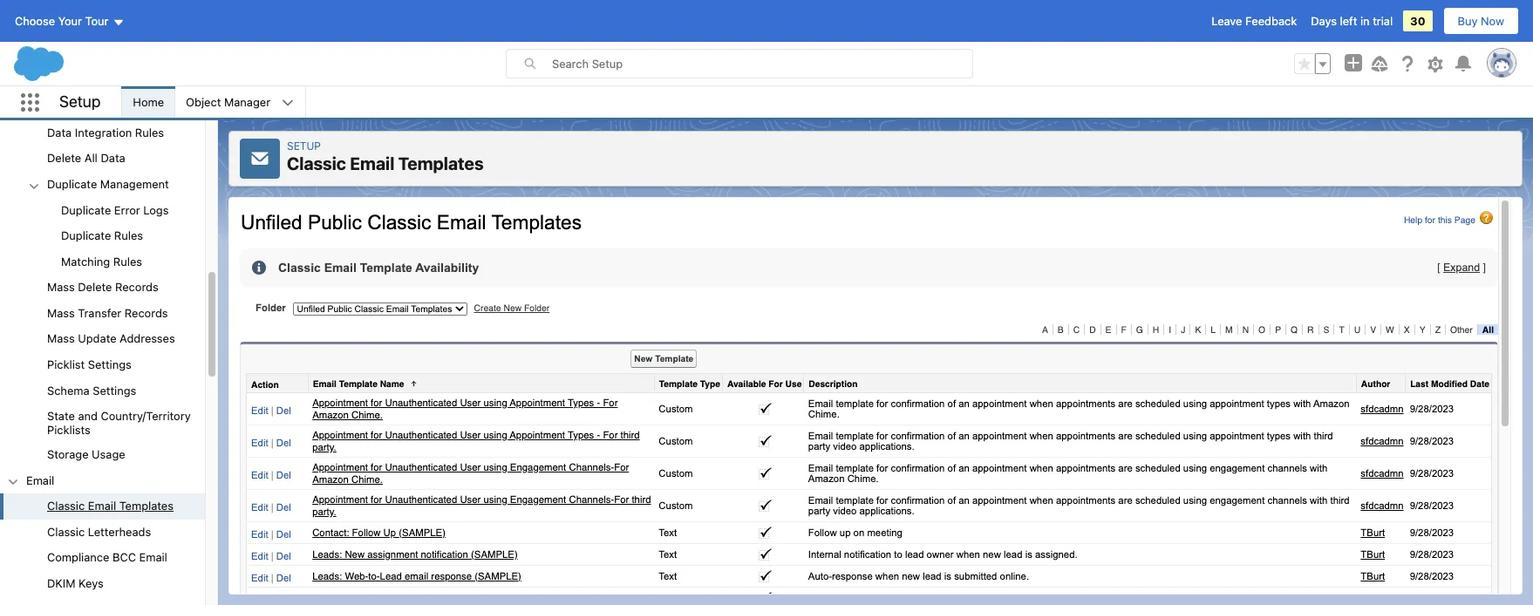 Task type: describe. For each thing, give the bounding box(es) containing it.
leave feedback link
[[1212, 14, 1298, 28]]

0 vertical spatial data
[[47, 125, 72, 139]]

days
[[1312, 14, 1338, 28]]

classic email templates
[[47, 499, 174, 513]]

matching rules
[[61, 254, 142, 268]]

matching rules link
[[61, 254, 142, 270]]

0 vertical spatial delete
[[47, 151, 81, 165]]

compliance bcc email
[[47, 551, 167, 565]]

country/territory
[[101, 409, 191, 423]]

duplicate rules
[[61, 229, 143, 243]]

group containing data integration rules
[[0, 43, 205, 468]]

trial
[[1374, 14, 1394, 28]]

setup link
[[287, 140, 321, 153]]

email inside setup classic email templates
[[350, 154, 395, 174]]

dkim keys
[[47, 577, 104, 591]]

state and country/territory picklists
[[47, 409, 191, 437]]

rules for matching rules
[[113, 254, 142, 268]]

picklists
[[47, 423, 91, 437]]

classic email templates link
[[47, 499, 174, 515]]

mass transfer records link
[[47, 306, 168, 321]]

addresses
[[120, 332, 175, 346]]

compliance bcc email link
[[47, 551, 167, 566]]

and
[[78, 409, 98, 423]]

logs
[[143, 203, 169, 217]]

duplicate for duplicate management
[[47, 177, 97, 191]]

compliance
[[47, 551, 109, 565]]

buy now button
[[1444, 7, 1520, 35]]

templates inside setup classic email templates
[[399, 154, 484, 174]]

choose
[[15, 14, 55, 28]]

dkim keys link
[[47, 577, 104, 592]]

data integration rules link
[[47, 125, 164, 141]]

in
[[1361, 14, 1370, 28]]

settings for schema settings
[[93, 384, 136, 397]]

templates inside classic email templates link
[[119, 499, 174, 513]]

mass delete records link
[[47, 280, 159, 296]]

delete inside "link"
[[78, 280, 112, 294]]

setup for setup classic email templates
[[287, 140, 321, 153]]

schema settings link
[[47, 384, 136, 399]]

leave
[[1212, 14, 1243, 28]]

classic for classic letterheads
[[47, 525, 85, 539]]

mass update addresses link
[[47, 332, 175, 347]]

all
[[84, 151, 98, 165]]

usage
[[92, 448, 125, 462]]

storage
[[47, 448, 89, 462]]

choose your tour
[[15, 14, 109, 28]]

records for mass transfer records
[[125, 306, 168, 320]]

error
[[114, 203, 140, 217]]

integration
[[75, 125, 132, 139]]

classic letterheads
[[47, 525, 151, 539]]



Task type: vqa. For each thing, say whether or not it's contained in the screenshot.
Media within the row
no



Task type: locate. For each thing, give the bounding box(es) containing it.
schema settings
[[47, 384, 136, 397]]

0 vertical spatial rules
[[135, 125, 164, 139]]

0 vertical spatial mass
[[47, 280, 75, 294]]

mass update addresses
[[47, 332, 175, 346]]

leave feedback
[[1212, 14, 1298, 28]]

duplicate up matching
[[61, 229, 111, 243]]

delete left all
[[47, 151, 81, 165]]

letterheads
[[88, 525, 151, 539]]

buy
[[1458, 14, 1479, 28]]

left
[[1341, 14, 1358, 28]]

templates
[[399, 154, 484, 174], [119, 499, 174, 513]]

setup classic email templates
[[287, 140, 484, 174]]

records
[[115, 280, 159, 294], [125, 306, 168, 320]]

mass inside "link"
[[47, 332, 75, 346]]

0 vertical spatial setup
[[59, 92, 101, 111]]

mass transfer records
[[47, 306, 168, 320]]

classic up compliance
[[47, 525, 85, 539]]

rules
[[135, 125, 164, 139], [114, 229, 143, 243], [113, 254, 142, 268]]

choose your tour button
[[14, 7, 125, 35]]

duplicate for duplicate error logs
[[61, 203, 111, 217]]

classic inside tree item
[[47, 499, 85, 513]]

now
[[1482, 14, 1505, 28]]

1 mass from the top
[[47, 280, 75, 294]]

your
[[58, 14, 82, 28]]

records up addresses
[[125, 306, 168, 320]]

duplicate
[[47, 177, 97, 191], [61, 203, 111, 217], [61, 229, 111, 243]]

duplicate error logs link
[[61, 203, 169, 218]]

group
[[0, 43, 205, 468], [1295, 53, 1331, 74], [0, 198, 205, 275], [0, 494, 205, 606]]

update
[[78, 332, 117, 346]]

setup for setup
[[59, 92, 101, 111]]

delete down matching rules link
[[78, 280, 112, 294]]

rules up mass delete records
[[113, 254, 142, 268]]

settings
[[88, 358, 132, 372], [93, 384, 136, 397]]

settings inside picklist settings "link"
[[88, 358, 132, 372]]

settings up "state and country/territory picklists" at the left
[[93, 384, 136, 397]]

1 vertical spatial setup
[[287, 140, 321, 153]]

0 vertical spatial settings
[[88, 358, 132, 372]]

settings down mass update addresses "link"
[[88, 358, 132, 372]]

transfer
[[78, 306, 122, 320]]

duplicate error logs
[[61, 203, 169, 217]]

2 vertical spatial duplicate
[[61, 229, 111, 243]]

delete all data
[[47, 151, 125, 165]]

1 vertical spatial mass
[[47, 306, 75, 320]]

0 horizontal spatial setup
[[59, 92, 101, 111]]

1 vertical spatial duplicate
[[61, 203, 111, 217]]

data
[[47, 125, 72, 139], [101, 151, 125, 165]]

days left in trial
[[1312, 14, 1394, 28]]

0 vertical spatial templates
[[399, 154, 484, 174]]

2 vertical spatial rules
[[113, 254, 142, 268]]

keys
[[79, 577, 104, 591]]

group containing duplicate error logs
[[0, 198, 205, 275]]

1 horizontal spatial setup
[[287, 140, 321, 153]]

schema
[[47, 384, 90, 397]]

1 vertical spatial classic
[[47, 499, 85, 513]]

0 vertical spatial records
[[115, 280, 159, 294]]

1 vertical spatial rules
[[114, 229, 143, 243]]

manager
[[224, 95, 271, 109]]

duplicate up duplicate rules
[[61, 203, 111, 217]]

1 vertical spatial delete
[[78, 280, 112, 294]]

0 vertical spatial classic
[[287, 154, 346, 174]]

object manager link
[[175, 86, 281, 118]]

settings for picklist settings
[[88, 358, 132, 372]]

picklist settings link
[[47, 358, 132, 373]]

classic
[[287, 154, 346, 174], [47, 499, 85, 513], [47, 525, 85, 539]]

delete
[[47, 151, 81, 165], [78, 280, 112, 294]]

2 vertical spatial mass
[[47, 332, 75, 346]]

classic down setup 'link'
[[287, 154, 346, 174]]

rules down error on the top
[[114, 229, 143, 243]]

buy now
[[1458, 14, 1505, 28]]

setup inside setup classic email templates
[[287, 140, 321, 153]]

records inside "link"
[[115, 280, 159, 294]]

duplicate management tree item
[[0, 172, 205, 275]]

mass for mass update addresses
[[47, 332, 75, 346]]

duplicate down delete all data link at the left of the page
[[47, 177, 97, 191]]

email link
[[26, 474, 54, 489]]

home
[[133, 95, 164, 109]]

state
[[47, 409, 75, 423]]

delete all data link
[[47, 151, 125, 167]]

bcc
[[113, 551, 136, 565]]

tour
[[85, 14, 109, 28]]

state and country/territory picklists link
[[47, 409, 205, 437]]

3 mass from the top
[[47, 332, 75, 346]]

setup
[[59, 92, 101, 111], [287, 140, 321, 153]]

object
[[186, 95, 221, 109]]

2 mass from the top
[[47, 306, 75, 320]]

classic inside setup classic email templates
[[287, 154, 346, 174]]

picklist settings
[[47, 358, 132, 372]]

picklist
[[47, 358, 85, 372]]

settings inside schema settings link
[[93, 384, 136, 397]]

dkim
[[47, 577, 76, 591]]

mass down matching
[[47, 280, 75, 294]]

email tree item
[[0, 468, 205, 606]]

0 vertical spatial duplicate
[[47, 177, 97, 191]]

storage usage
[[47, 448, 125, 462]]

30
[[1411, 14, 1426, 28]]

mass for mass delete records
[[47, 280, 75, 294]]

matching
[[61, 254, 110, 268]]

mass
[[47, 280, 75, 294], [47, 306, 75, 320], [47, 332, 75, 346]]

group containing classic email templates
[[0, 494, 205, 606]]

1 vertical spatial settings
[[93, 384, 136, 397]]

classic letterheads link
[[47, 525, 151, 540]]

home link
[[122, 86, 175, 118]]

1 vertical spatial records
[[125, 306, 168, 320]]

2 vertical spatial classic
[[47, 525, 85, 539]]

mass delete records
[[47, 280, 159, 294]]

management
[[100, 177, 169, 191]]

classic down email link on the left of page
[[47, 499, 85, 513]]

1 horizontal spatial templates
[[399, 154, 484, 174]]

duplicate management
[[47, 177, 169, 191]]

0 horizontal spatial data
[[47, 125, 72, 139]]

1 vertical spatial data
[[101, 151, 125, 165]]

object manager
[[186, 95, 271, 109]]

records for mass delete records
[[115, 280, 159, 294]]

mass for mass transfer records
[[47, 306, 75, 320]]

classic for classic email templates
[[47, 499, 85, 513]]

rules down the home
[[135, 125, 164, 139]]

email
[[350, 154, 395, 174], [26, 474, 54, 487], [88, 499, 116, 513], [139, 551, 167, 565]]

duplicate management link
[[47, 177, 169, 192]]

duplicate rules link
[[61, 229, 143, 244]]

mass left transfer
[[47, 306, 75, 320]]

duplicate for duplicate rules
[[61, 229, 111, 243]]

feedback
[[1246, 14, 1298, 28]]

records up mass transfer records
[[115, 280, 159, 294]]

1 vertical spatial templates
[[119, 499, 174, 513]]

1 horizontal spatial data
[[101, 151, 125, 165]]

data right all
[[101, 151, 125, 165]]

storage usage link
[[47, 448, 125, 463]]

mass up the picklist
[[47, 332, 75, 346]]

mass inside "link"
[[47, 280, 75, 294]]

classic email templates tree item
[[0, 494, 205, 520]]

data up delete all data
[[47, 125, 72, 139]]

data integration rules
[[47, 125, 164, 139]]

0 horizontal spatial templates
[[119, 499, 174, 513]]

rules for duplicate rules
[[114, 229, 143, 243]]



